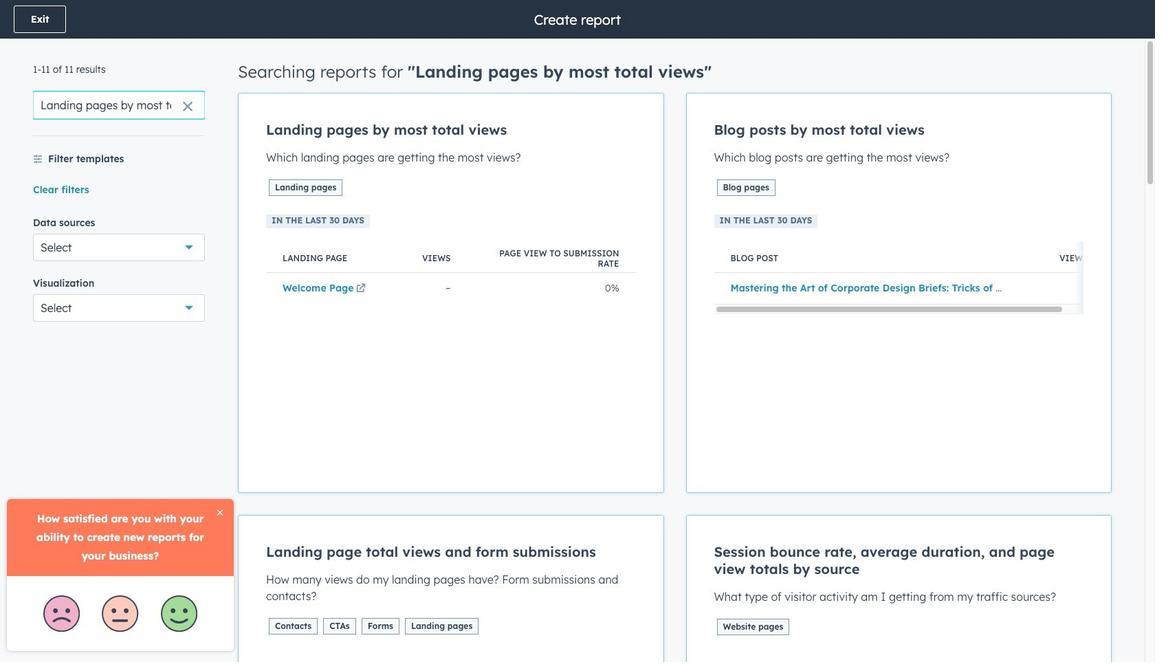 Task type: locate. For each thing, give the bounding box(es) containing it.
page section element
[[0, 0, 1156, 39]]

None checkbox
[[238, 93, 664, 493]]

None checkbox
[[686, 93, 1112, 493], [238, 515, 664, 662], [686, 515, 1112, 662], [686, 93, 1112, 493], [238, 515, 664, 662], [686, 515, 1112, 662]]

link opens in a new window image
[[356, 284, 366, 295], [356, 284, 366, 295]]



Task type: vqa. For each thing, say whether or not it's contained in the screenshot.
the bottom Search search field
no



Task type: describe. For each thing, give the bounding box(es) containing it.
Search search field
[[33, 91, 205, 119]]

clear input image
[[182, 102, 193, 113]]



